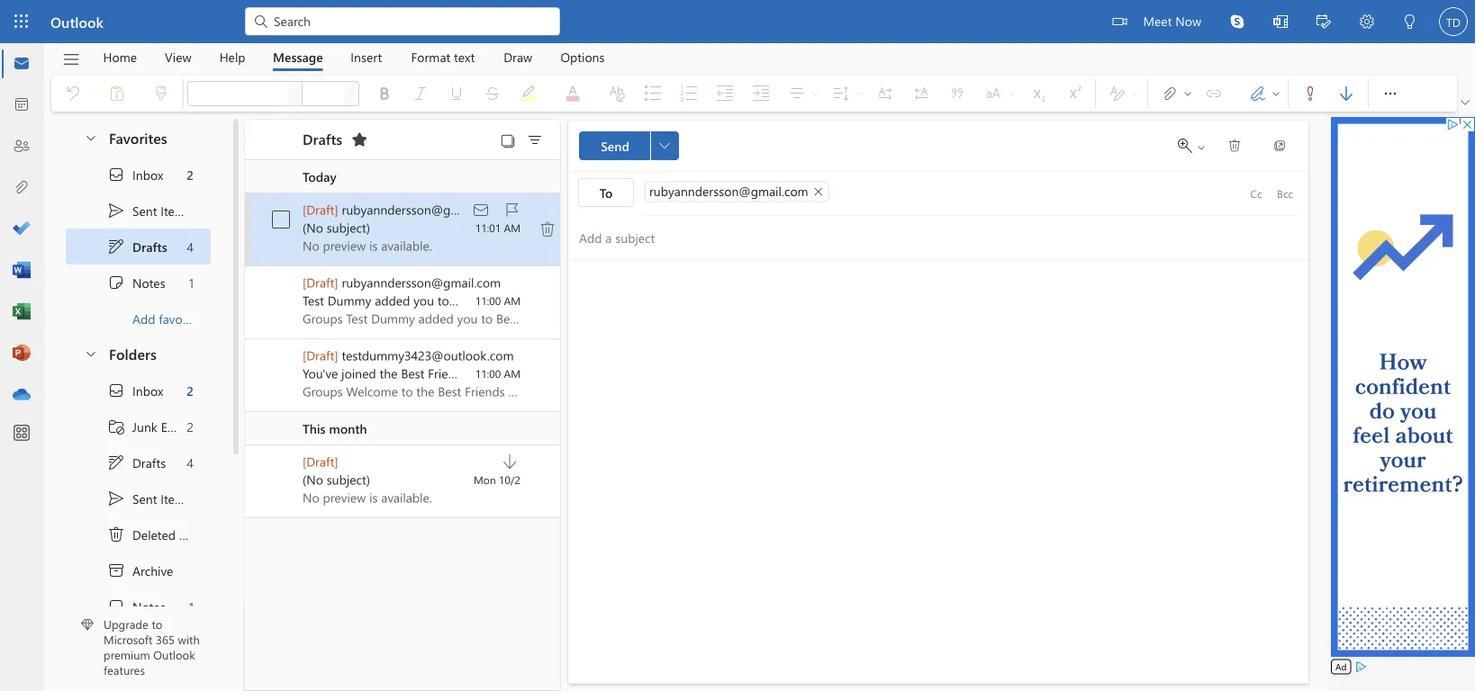 Task type: vqa. For each thing, say whether or not it's contained in the screenshot.
OneDrive image
yes



Task type: describe. For each thing, give the bounding box(es) containing it.
insert
[[351, 49, 382, 65]]

send button
[[579, 132, 651, 160]]

 archive
[[107, 562, 173, 580]]

this month heading
[[245, 413, 560, 446]]

Select a message checkbox
[[267, 278, 303, 307]]

 inbox for 
[[107, 382, 163, 400]]

meet
[[1144, 12, 1172, 29]]

deleted
[[132, 527, 176, 543]]

1 [draft] rubyanndersson@gmail.com from the top
[[303, 201, 501, 218]]

 tree item
[[66, 517, 211, 553]]

 button
[[470, 199, 492, 221]]


[[1113, 14, 1127, 29]]

2  tree item from the top
[[66, 481, 211, 517]]

 inside favorites tree item
[[84, 130, 98, 145]]


[[501, 453, 519, 471]]

10/2
[[499, 473, 521, 487]]

To text field
[[643, 182, 1242, 206]]

to button
[[578, 178, 634, 207]]

testdummy3423@outlook.com
[[342, 347, 514, 364]]

upgrade to microsoft 365 with premium outlook features
[[104, 617, 200, 678]]

view
[[165, 49, 192, 65]]

11:01
[[475, 221, 501, 235]]

home
[[103, 49, 137, 65]]

 drafts for 1st  "tree item" from the top of the page
[[107, 238, 167, 256]]

message list list box
[[245, 160, 607, 691]]


[[1360, 14, 1375, 29]]

now
[[1176, 12, 1202, 29]]

 inside  
[[1196, 142, 1207, 153]]

insert button
[[337, 43, 396, 71]]

no for today
[[303, 237, 320, 254]]

folders
[[109, 344, 157, 363]]

with
[[178, 632, 200, 648]]

test
[[303, 292, 324, 309]]

you've joined the best friends chat group
[[303, 365, 534, 382]]


[[252, 13, 270, 31]]

message list section
[[245, 115, 607, 691]]

select a message checkbox for testdummy3423@outlook.com
[[267, 351, 303, 380]]

archive
[[132, 563, 173, 579]]

favorite
[[159, 311, 201, 327]]

mon
[[474, 473, 496, 487]]

outlook link
[[50, 0, 104, 43]]

(no for this month
[[303, 472, 323, 488]]

1 vertical spatial rubyanndersson@gmail.com
[[342, 201, 501, 218]]

1 horizontal spatial group
[[574, 292, 607, 309]]

outlook inside banner
[[50, 12, 104, 31]]

 inside  
[[1271, 88, 1282, 99]]

premium features image
[[81, 619, 94, 632]]

rubyanndersson@gmail.com button
[[645, 182, 829, 202]]

 button
[[650, 132, 679, 160]]

 button inside favorites tree item
[[75, 121, 105, 154]]

available. for this month
[[381, 490, 432, 506]]

 inside 'tree'
[[107, 490, 125, 508]]

am for rubyanndersson@gmail.com
[[504, 294, 521, 308]]

drafts for first  "tree item" from the bottom of the page
[[132, 455, 166, 471]]

ad
[[1336, 661, 1347, 673]]

0 horizontal spatial chat
[[472, 365, 497, 382]]


[[1302, 85, 1320, 103]]

outlook inside "upgrade to microsoft 365 with premium outlook features"
[[153, 647, 195, 663]]

 inside folders tree item
[[84, 346, 98, 361]]


[[1178, 139, 1193, 153]]

 for 2nd the  tree item from the bottom of the page
[[107, 274, 125, 292]]

drafts inside drafts 
[[303, 129, 343, 148]]

 button
[[345, 125, 374, 154]]


[[62, 50, 81, 69]]

to inside message list list box
[[438, 292, 449, 309]]

excel image
[[13, 304, 31, 322]]

you've
[[303, 365, 338, 382]]

 button
[[521, 127, 550, 152]]

joined
[[342, 365, 376, 382]]

mon 10/2
[[474, 473, 521, 487]]

 notes for second the  tree item from the top of the page
[[107, 598, 165, 616]]


[[1161, 85, 1179, 103]]

1  tree item from the top
[[66, 265, 211, 301]]

0 horizontal spatial best
[[401, 365, 425, 382]]

 button
[[1389, 0, 1432, 45]]

 for  popup button
[[1461, 98, 1470, 107]]

bcc
[[1277, 186, 1294, 201]]

2 [draft] rubyanndersson@gmail.com from the top
[[303, 274, 501, 291]]

 tree item
[[66, 409, 211, 445]]

added
[[375, 292, 410, 309]]

1 am from the top
[[504, 221, 521, 235]]

help button
[[206, 43, 259, 71]]

favorites tree
[[66, 114, 211, 337]]


[[1274, 14, 1288, 29]]

Search field
[[272, 11, 550, 30]]

(no for today
[[303, 219, 323, 236]]

to inside "upgrade to microsoft 365 with premium outlook features"
[[152, 617, 162, 633]]

 button
[[1216, 0, 1259, 43]]

format
[[411, 49, 451, 65]]

favorites tree item
[[66, 121, 211, 157]]

(no subject) for this month
[[303, 472, 370, 488]]

 button
[[1329, 79, 1365, 108]]


[[504, 201, 522, 219]]

tree inside application
[[66, 373, 211, 692]]

format text button
[[398, 43, 488, 71]]

am for testdummy3423@outlook.com
[[504, 367, 521, 381]]

1 select a message checkbox from the top
[[267, 205, 303, 234]]

cc
[[1251, 186, 1263, 201]]

 for second the  tree item from the top of the page
[[107, 598, 125, 616]]

bcc button
[[1271, 179, 1300, 208]]

Add a subject text field
[[568, 223, 1282, 252]]

0 horizontal spatial friends
[[428, 365, 468, 382]]

1 for 2nd the  tree item from the bottom of the page
[[189, 275, 194, 291]]

 for  deleted items
[[107, 526, 125, 544]]

 for 
[[107, 382, 125, 400]]


[[1404, 14, 1418, 29]]

 inside the  
[[1183, 88, 1194, 99]]

 button
[[502, 199, 522, 221]]

 for 
[[107, 166, 125, 184]]

this
[[303, 420, 326, 437]]

 button
[[495, 127, 521, 152]]


[[1231, 14, 1245, 29]]

 
[[1161, 85, 1194, 103]]

email
[[161, 419, 191, 435]]

dummy
[[328, 292, 371, 309]]

people image
[[13, 138, 31, 156]]

set your advertising preferences image
[[1354, 660, 1369, 675]]

preview for today
[[323, 237, 366, 254]]

home button
[[90, 43, 150, 71]]

options
[[561, 49, 605, 65]]

rubyanndersson@gmail.com inside button
[[650, 182, 809, 199]]

 drafts for first  "tree item" from the bottom of the page
[[107, 454, 166, 472]]

 button down message button
[[288, 81, 303, 106]]

message
[[273, 49, 323, 65]]

more apps image
[[13, 425, 31, 443]]

 search field
[[245, 0, 560, 41]]

folders tree item
[[66, 337, 211, 373]]

outlook banner
[[0, 0, 1476, 45]]

 button
[[1373, 76, 1409, 112]]

2 for 
[[187, 383, 194, 399]]


[[1273, 139, 1287, 153]]

11:01 am
[[475, 221, 521, 235]]

 button inside folders tree item
[[75, 337, 105, 370]]

options button
[[547, 43, 618, 71]]

 for 1st  "tree item" from the top of the page
[[107, 238, 125, 256]]

 inbox for 
[[107, 166, 163, 184]]

message button
[[259, 43, 337, 71]]

 deleted items
[[107, 526, 210, 544]]



Task type: locate. For each thing, give the bounding box(es) containing it.
 sent items
[[107, 202, 191, 220], [107, 490, 191, 508]]

 up 
[[107, 526, 125, 544]]

2 sent from the top
[[132, 491, 157, 507]]

subject) for this month
[[327, 472, 370, 488]]


[[526, 132, 544, 150]]

 button
[[1259, 0, 1303, 45]]

items right deleted
[[179, 527, 210, 543]]

1 subject) from the top
[[327, 219, 370, 236]]

 right  
[[1228, 139, 1242, 153]]

no down this
[[303, 490, 320, 506]]

0 vertical spatial 
[[107, 202, 125, 220]]

 drafts inside 'tree'
[[107, 454, 166, 472]]

1  tree item from the top
[[66, 229, 211, 265]]

subject) for today
[[327, 219, 370, 236]]

0 vertical spatial 
[[107, 166, 125, 184]]

0 vertical spatial 
[[107, 238, 125, 256]]

 button left favorites
[[75, 121, 105, 154]]

outlook right premium
[[153, 647, 195, 663]]

2  from the top
[[107, 598, 125, 616]]

[draft] rubyanndersson@gmail.com
[[303, 201, 501, 218], [303, 274, 501, 291]]

1 11:00 from the top
[[475, 294, 501, 308]]

2 inside  junk email 2
[[187, 419, 194, 435]]

2  tree item from the top
[[66, 589, 211, 625]]

1 up favorite
[[189, 275, 194, 291]]

am down 
[[504, 221, 521, 235]]

 notes
[[107, 274, 165, 292], [107, 598, 165, 616]]

0 vertical spatial  tree item
[[66, 193, 211, 229]]

1 vertical spatial am
[[504, 294, 521, 308]]

today
[[303, 168, 337, 185]]

notes up add
[[132, 275, 165, 291]]

1 horizontal spatial friends
[[501, 292, 541, 309]]


[[500, 133, 516, 149]]

add
[[132, 311, 155, 327]]

help
[[219, 49, 246, 65]]

the right you
[[453, 292, 471, 309]]

[draft]
[[303, 201, 338, 218], [303, 274, 338, 291], [303, 347, 338, 364], [303, 454, 338, 470]]

you
[[414, 292, 434, 309]]

2 notes from the top
[[132, 599, 165, 616]]

(no subject) for today
[[303, 219, 370, 236]]

1 preview from the top
[[323, 237, 366, 254]]

1 vertical spatial  tree item
[[66, 373, 211, 409]]

3 [draft] from the top
[[303, 347, 338, 364]]

 tree item for 
[[66, 157, 211, 193]]

1  from the top
[[107, 166, 125, 184]]

inbox for 
[[132, 383, 163, 399]]

2  from the top
[[107, 490, 125, 508]]

 left favorites
[[84, 130, 98, 145]]

2 vertical spatial items
[[179, 527, 210, 543]]

1 vertical spatial 
[[107, 454, 125, 472]]

1 vertical spatial 
[[107, 382, 125, 400]]

2 inside favorites "tree"
[[187, 166, 194, 183]]

1 sent from the top
[[132, 202, 157, 219]]

1 vertical spatial 2
[[187, 383, 194, 399]]

0 vertical spatial to
[[438, 292, 449, 309]]

[draft] testdummy3423@outlook.com
[[303, 347, 514, 364]]

1 [draft] from the top
[[303, 201, 338, 218]]

tab list containing home
[[89, 43, 619, 71]]

1 1 from the top
[[189, 275, 194, 291]]


[[472, 201, 490, 219]]

2 select a message checkbox from the top
[[267, 351, 303, 380]]

4 [draft] from the top
[[303, 454, 338, 470]]

 tree item up junk at the left of the page
[[66, 373, 211, 409]]

0 vertical spatial notes
[[132, 275, 165, 291]]

2 (no subject) from the top
[[303, 472, 370, 488]]

best
[[474, 292, 498, 309], [401, 365, 425, 382]]

notes for 2nd the  tree item from the bottom of the page
[[132, 275, 165, 291]]

draw
[[504, 49, 533, 65]]

 up the upgrade
[[107, 598, 125, 616]]

 sent items up deleted
[[107, 490, 191, 508]]

 up 
[[107, 382, 125, 400]]

11:00 for group
[[475, 367, 501, 381]]

no preview is available. up dummy
[[303, 237, 432, 254]]

drafts
[[303, 129, 343, 148], [132, 239, 167, 255], [132, 455, 166, 471]]

 button
[[53, 44, 89, 75]]

am down testdummy3423@outlook.com
[[504, 367, 521, 381]]

1 vertical spatial drafts
[[132, 239, 167, 255]]

 button
[[288, 81, 303, 106], [345, 81, 359, 106], [75, 121, 105, 154], [75, 337, 105, 370]]

 for first  "tree item" from the bottom of the page
[[107, 454, 125, 472]]

2 no from the top
[[303, 490, 320, 506]]

onedrive image
[[13, 386, 31, 404]]

 notes inside favorites "tree"
[[107, 274, 165, 292]]

0 horizontal spatial outlook
[[50, 12, 104, 31]]

0 vertical spatial items
[[161, 202, 191, 219]]

1 vertical spatial notes
[[132, 599, 165, 616]]

3 am from the top
[[504, 367, 521, 381]]

0 vertical spatial preview
[[323, 237, 366, 254]]

1  tree item from the top
[[66, 193, 211, 229]]

0 horizontal spatial to
[[152, 617, 162, 633]]

11:00
[[475, 294, 501, 308], [475, 367, 501, 381]]

1 (no from the top
[[303, 219, 323, 236]]

 drafts up add favorite tree item
[[107, 238, 167, 256]]

4 inside favorites "tree"
[[187, 239, 194, 255]]

 button
[[1293, 79, 1329, 108]]

format text
[[411, 49, 475, 65]]

2 vertical spatial 2
[[187, 419, 194, 435]]

preview for this month
[[323, 490, 366, 506]]

drafts up add
[[132, 239, 167, 255]]

4 for first  "tree item" from the bottom of the page
[[187, 455, 194, 471]]

Font size text field
[[303, 83, 344, 105]]

0 horizontal spatial 
[[107, 526, 125, 544]]

1 vertical spatial subject)
[[327, 472, 370, 488]]

0 vertical spatial select a message checkbox
[[267, 205, 303, 234]]

 tree item
[[66, 229, 211, 265], [66, 445, 211, 481]]

1  drafts from the top
[[107, 238, 167, 256]]

subject) down today
[[327, 219, 370, 236]]

to
[[600, 184, 613, 201]]

 tree item
[[66, 157, 211, 193], [66, 373, 211, 409]]

outlook
[[50, 12, 104, 31], [153, 647, 195, 663]]

[draft] rubyanndersson@gmail.com down today "heading"
[[303, 201, 501, 218]]

 button left "folders"
[[75, 337, 105, 370]]

0 vertical spatial the
[[453, 292, 471, 309]]

1 vertical spatial preview
[[323, 490, 366, 506]]

0 horizontal spatial 
[[659, 141, 670, 151]]

1 vertical spatial available.
[[381, 490, 432, 506]]

0 vertical spatial inbox
[[132, 166, 163, 183]]

 inside dropdown button
[[659, 141, 670, 151]]


[[351, 131, 369, 149]]

0 vertical spatial  tree item
[[66, 229, 211, 265]]

[draft] up you've
[[303, 347, 338, 364]]

td image
[[1440, 7, 1468, 36]]

is for today
[[369, 237, 378, 254]]

drafts for 1st  "tree item" from the top of the page
[[132, 239, 167, 255]]

1  from the top
[[107, 202, 125, 220]]

 notes up the upgrade
[[107, 598, 165, 616]]

1 vertical spatial friends
[[428, 365, 468, 382]]

no
[[303, 237, 320, 254], [303, 490, 320, 506]]

4 up favorite
[[187, 239, 194, 255]]

2 for 
[[187, 166, 194, 183]]

(no right select a message 'icon'
[[303, 219, 323, 236]]

 right send button
[[659, 141, 670, 151]]

available. up added at the left
[[381, 237, 432, 254]]

0 horizontal spatial group
[[501, 365, 534, 382]]

 inside favorites "tree"
[[107, 202, 125, 220]]

1 vertical spatial outlook
[[153, 647, 195, 663]]

tree containing 
[[66, 373, 211, 692]]

1 horizontal spatial the
[[453, 292, 471, 309]]

1  inbox from the top
[[107, 166, 163, 184]]

is up added at the left
[[369, 237, 378, 254]]

0 vertical spatial  notes
[[107, 274, 165, 292]]

favorites
[[109, 128, 167, 147]]

add favorite
[[132, 311, 201, 327]]

0 vertical spatial 4
[[187, 239, 194, 255]]

items inside favorites "tree"
[[161, 202, 191, 219]]

test dummy added you to the best friends chat group
[[303, 292, 607, 309]]

text
[[454, 49, 475, 65]]

2 no preview is available. from the top
[[303, 490, 432, 506]]

 tree item for 
[[66, 373, 211, 409]]

word image
[[13, 262, 31, 280]]

notes up the upgrade
[[132, 599, 165, 616]]

 notes inside 'tree'
[[107, 598, 165, 616]]

1 available. from the top
[[381, 237, 432, 254]]

 tree item
[[66, 265, 211, 301], [66, 589, 211, 625]]

no up select a message option
[[303, 237, 320, 254]]

0 vertical spatial  sent items
[[107, 202, 191, 220]]

2 up email
[[187, 383, 194, 399]]

 left font size text field
[[290, 88, 301, 99]]

2  drafts from the top
[[107, 454, 166, 472]]

chat
[[545, 292, 570, 309], [472, 365, 497, 382]]

 button
[[1458, 94, 1474, 112]]

drafts left  "button"
[[303, 129, 343, 148]]

 tree item up add
[[66, 265, 211, 301]]

 down 
[[107, 454, 125, 472]]

friends down testdummy3423@outlook.com
[[428, 365, 468, 382]]

4 for 1st  "tree item" from the top of the page
[[187, 239, 194, 255]]

 right  on the right top of the page
[[1196, 142, 1207, 153]]

no preview is available. down month
[[303, 490, 432, 506]]

to right you
[[438, 292, 449, 309]]

1 vertical spatial items
[[161, 491, 191, 507]]

send
[[601, 137, 630, 154]]

2 (no from the top
[[303, 472, 323, 488]]

 up the  tree item
[[107, 490, 125, 508]]

 notes for 2nd the  tree item from the bottom of the page
[[107, 274, 165, 292]]

drafts 
[[303, 129, 369, 149]]

 sent items inside favorites "tree"
[[107, 202, 191, 220]]

preview up dummy
[[323, 237, 366, 254]]

rubyanndersson@gmail.com up you
[[342, 274, 501, 291]]

 sent items down favorites tree item
[[107, 202, 191, 220]]

inbox down favorites tree item
[[132, 166, 163, 183]]


[[107, 202, 125, 220], [107, 490, 125, 508]]

tags group
[[1293, 76, 1365, 108]]

365
[[156, 632, 175, 648]]

1 notes from the top
[[132, 275, 165, 291]]

1 vertical spatial (no
[[303, 472, 323, 488]]

meet now
[[1144, 12, 1202, 29]]

available. down "this month" heading
[[381, 490, 432, 506]]

is
[[369, 237, 378, 254], [369, 490, 378, 506]]

11:00 am
[[475, 294, 521, 308], [475, 367, 521, 381]]

1 2 from the top
[[187, 166, 194, 183]]

inbox for 
[[132, 166, 163, 183]]

1 horizontal spatial best
[[474, 292, 498, 309]]


[[1382, 85, 1400, 103]]

 button right font size text field
[[345, 81, 359, 106]]


[[1250, 85, 1268, 103]]

1 4 from the top
[[187, 239, 194, 255]]

4
[[187, 239, 194, 255], [187, 455, 194, 471]]

1 vertical spatial no
[[303, 490, 320, 506]]

include group
[[1152, 76, 1285, 112]]

outlook up the 
[[50, 12, 104, 31]]

 right 
[[1183, 88, 1194, 99]]

1 horizontal spatial to
[[438, 292, 449, 309]]

drafts down  junk email 2 at bottom left
[[132, 455, 166, 471]]

2  from the top
[[107, 454, 125, 472]]

1 horizontal spatial 
[[1461, 98, 1470, 107]]

1  sent items from the top
[[107, 202, 191, 220]]

to do image
[[13, 221, 31, 239]]

friends down 11:01 am
[[501, 292, 541, 309]]

0 horizontal spatial the
[[380, 365, 398, 382]]

notes
[[132, 275, 165, 291], [132, 599, 165, 616]]


[[107, 418, 125, 436]]

rubyanndersson@gmail.com down  dropdown button
[[650, 182, 809, 199]]

2 vertical spatial rubyanndersson@gmail.com
[[342, 274, 501, 291]]

1 vertical spatial no preview is available.
[[303, 490, 432, 506]]

1 vertical spatial 
[[659, 141, 670, 151]]

1 vertical spatial  tree item
[[66, 589, 211, 625]]

1 vertical spatial 11:00 am
[[475, 367, 521, 381]]

1 vertical spatial 1
[[189, 599, 194, 616]]

subject) down month
[[327, 472, 370, 488]]

 
[[1178, 139, 1207, 153]]

select a message checkbox down this
[[267, 458, 303, 486]]

tab list
[[89, 43, 619, 71]]

3 select a message checkbox from the top
[[267, 458, 303, 486]]

1 vertical spatial is
[[369, 490, 378, 506]]


[[107, 166, 125, 184], [107, 382, 125, 400]]

1 inbox from the top
[[132, 166, 163, 183]]

11:00 am for group
[[475, 367, 521, 381]]

1 horizontal spatial chat
[[545, 292, 570, 309]]

1 vertical spatial the
[[380, 365, 398, 382]]

today heading
[[245, 160, 560, 194]]

0 vertical spatial 
[[107, 274, 125, 292]]

 drafts
[[107, 238, 167, 256], [107, 454, 166, 472]]

preview
[[323, 237, 366, 254], [323, 490, 366, 506]]

1 vertical spatial group
[[501, 365, 534, 382]]

2  from the top
[[107, 382, 125, 400]]

1 inside favorites "tree"
[[189, 275, 194, 291]]

[draft] down today
[[303, 201, 338, 218]]

1 vertical spatial  tree item
[[66, 481, 211, 517]]

1  from the top
[[107, 274, 125, 292]]

 for  dropdown button
[[659, 141, 670, 151]]

(no down this
[[303, 472, 323, 488]]

0 vertical spatial is
[[369, 237, 378, 254]]

0 vertical spatial subject)
[[327, 219, 370, 236]]

available.
[[381, 237, 432, 254], [381, 490, 432, 506]]

1 vertical spatial sent
[[132, 491, 157, 507]]

 down favorites tree item
[[107, 202, 125, 220]]

view button
[[151, 43, 205, 71]]

1 vertical spatial 
[[107, 526, 125, 544]]

11:00 down testdummy3423@outlook.com
[[475, 367, 501, 381]]

0 vertical spatial outlook
[[50, 12, 104, 31]]

cc button
[[1242, 179, 1271, 208]]

1  tree item from the top
[[66, 157, 211, 193]]

(no subject) down today
[[303, 219, 370, 236]]

0 vertical spatial available.
[[381, 237, 432, 254]]

drafts heading
[[279, 120, 374, 159]]

this month
[[303, 420, 367, 437]]

1 (no subject) from the top
[[303, 219, 370, 236]]

2 2 from the top
[[187, 383, 194, 399]]

select a message checkbox up this
[[267, 351, 303, 380]]

2 inbox from the top
[[132, 383, 163, 399]]

1 no from the top
[[303, 237, 320, 254]]

1 vertical spatial (no subject)
[[303, 472, 370, 488]]

1 for second the  tree item from the top of the page
[[189, 599, 194, 616]]

11:00 am for best
[[475, 294, 521, 308]]

2 vertical spatial drafts
[[132, 455, 166, 471]]

 inbox inside 'tree'
[[107, 382, 163, 400]]

premium
[[104, 647, 150, 663]]

4 down email
[[187, 455, 194, 471]]

0 vertical spatial no
[[303, 237, 320, 254]]

 inside favorites "tree"
[[107, 274, 125, 292]]

am down 11:01 am
[[504, 294, 521, 308]]

no preview is available. for this month
[[303, 490, 432, 506]]

 right 
[[1271, 88, 1282, 99]]

 up add favorite tree item
[[107, 238, 125, 256]]

application
[[0, 0, 1476, 692]]

0 vertical spatial 
[[1461, 98, 1470, 107]]

0 vertical spatial friends
[[501, 292, 541, 309]]

2 is from the top
[[369, 490, 378, 506]]

1
[[189, 275, 194, 291], [189, 599, 194, 616]]

(no subject) down this month
[[303, 472, 370, 488]]

am
[[504, 221, 521, 235], [504, 294, 521, 308], [504, 367, 521, 381]]

1  notes from the top
[[107, 274, 165, 292]]

1 no preview is available. from the top
[[303, 237, 432, 254]]

friends
[[501, 292, 541, 309], [428, 365, 468, 382]]

0 vertical spatial 1
[[189, 275, 194, 291]]

sent
[[132, 202, 157, 219], [132, 491, 157, 507]]

 drafts down  tree item
[[107, 454, 166, 472]]

2 11:00 am from the top
[[475, 367, 521, 381]]

items up  deleted items
[[161, 491, 191, 507]]

left-rail-appbar navigation
[[4, 43, 40, 416]]

0 vertical spatial  tree item
[[66, 157, 211, 193]]

11:00 right you
[[475, 294, 501, 308]]

no preview is available. for today
[[303, 237, 432, 254]]

2  sent items from the top
[[107, 490, 191, 508]]

 inbox down favorites tree item
[[107, 166, 163, 184]]

2  tree item from the top
[[66, 373, 211, 409]]

 notes up add favorite tree item
[[107, 274, 165, 292]]

select a message image
[[272, 211, 290, 229]]

no for this month
[[303, 490, 320, 506]]

0 vertical spatial (no
[[303, 219, 323, 236]]

1 horizontal spatial outlook
[[153, 647, 195, 663]]

drafts inside favorites "tree"
[[132, 239, 167, 255]]

1 vertical spatial 4
[[187, 455, 194, 471]]

2  tree item from the top
[[66, 445, 211, 481]]

1 vertical spatial  tree item
[[66, 445, 211, 481]]

 tree item down junk at the left of the page
[[66, 445, 211, 481]]

inbox inside favorites "tree"
[[132, 166, 163, 183]]

0 vertical spatial 2
[[187, 166, 194, 183]]

 tree item up deleted
[[66, 481, 211, 517]]

 for 
[[1228, 139, 1242, 153]]

items down favorites tree item
[[161, 202, 191, 219]]

 
[[1250, 85, 1282, 103]]


[[107, 562, 125, 580]]

 inbox inside favorites "tree"
[[107, 166, 163, 184]]

 tree item up microsoft
[[66, 589, 211, 625]]

notes for second the  tree item from the top of the page
[[132, 599, 165, 616]]

 inside tree item
[[107, 526, 125, 544]]

0 vertical spatial rubyanndersson@gmail.com
[[650, 182, 809, 199]]

draw button
[[490, 43, 546, 71]]

Select a message checkbox
[[267, 205, 303, 234], [267, 351, 303, 380], [267, 458, 303, 486]]

2 vertical spatial select a message checkbox
[[267, 458, 303, 486]]

 inside favorites "tree"
[[107, 166, 125, 184]]

[draft] down this
[[303, 454, 338, 470]]

junk
[[132, 419, 157, 435]]

calendar image
[[13, 96, 31, 114]]

3 2 from the top
[[187, 419, 194, 435]]

 up add favorite tree item
[[107, 274, 125, 292]]

2 11:00 from the top
[[475, 367, 501, 381]]


[[1317, 14, 1332, 29]]

1 vertical spatial inbox
[[132, 383, 163, 399]]

1 11:00 am from the top
[[475, 294, 521, 308]]

tree
[[66, 373, 211, 692]]

2  inbox from the top
[[107, 382, 163, 400]]

to right the upgrade
[[152, 617, 162, 633]]

Font text field
[[188, 83, 287, 105]]

11:00 for best
[[475, 294, 501, 308]]

items inside  deleted items
[[179, 527, 210, 543]]

microsoft
[[104, 632, 153, 648]]

2 subject) from the top
[[327, 472, 370, 488]]

sent inside favorites "tree"
[[132, 202, 157, 219]]

0 vertical spatial best
[[474, 292, 498, 309]]

add favorite tree item
[[66, 301, 211, 337]]

best right you
[[474, 292, 498, 309]]

0 vertical spatial  tree item
[[66, 265, 211, 301]]

basic text group
[[187, 76, 1092, 112]]

1 vertical spatial 
[[107, 490, 125, 508]]

drafts inside 'tree'
[[132, 455, 166, 471]]

 left "folders"
[[84, 346, 98, 361]]

select a message checkbox for 
[[267, 458, 303, 486]]

1 vertical spatial to
[[152, 617, 162, 633]]

mail image
[[13, 55, 31, 73]]

 tree item down favorites tree item
[[66, 193, 211, 229]]

 tree item
[[66, 193, 211, 229], [66, 481, 211, 517]]

1 up with on the bottom of page
[[189, 599, 194, 616]]

2 1 from the top
[[189, 599, 194, 616]]

powerpoint image
[[13, 345, 31, 363]]

clipboard group
[[55, 76, 179, 112]]

available. for today
[[381, 237, 432, 254]]

application containing outlook
[[0, 0, 1476, 692]]

2 vertical spatial am
[[504, 367, 521, 381]]

sent down favorites tree item
[[132, 202, 157, 219]]

2 available. from the top
[[381, 490, 432, 506]]

1 vertical spatial  inbox
[[107, 382, 163, 400]]

0 vertical spatial  inbox
[[107, 166, 163, 184]]

inbox up  junk email 2 at bottom left
[[132, 383, 163, 399]]

1 vertical spatial  notes
[[107, 598, 165, 616]]

preview down month
[[323, 490, 366, 506]]

 tree item down favorites
[[66, 157, 211, 193]]

2  notes from the top
[[107, 598, 165, 616]]

0 vertical spatial 11:00
[[475, 294, 501, 308]]

is down "this month" heading
[[369, 490, 378, 506]]

sent up the  tree item
[[132, 491, 157, 507]]

2 am from the top
[[504, 294, 521, 308]]

 drafts inside favorites "tree"
[[107, 238, 167, 256]]

 right font size text field
[[347, 88, 358, 99]]

files image
[[13, 179, 31, 197]]

[draft] rubyanndersson@gmail.com up added at the left
[[303, 274, 501, 291]]

upgrade
[[104, 617, 148, 633]]

 down favorites tree item
[[107, 166, 125, 184]]

2 preview from the top
[[323, 490, 366, 506]]

2 4 from the top
[[187, 455, 194, 471]]

0 vertical spatial [draft] rubyanndersson@gmail.com
[[303, 201, 501, 218]]

best down [draft] testdummy3423@outlook.com
[[401, 365, 425, 382]]

0 vertical spatial chat
[[545, 292, 570, 309]]

1  from the top
[[107, 238, 125, 256]]

 tree item
[[66, 553, 211, 589]]

no preview is available.
[[303, 237, 432, 254], [303, 490, 432, 506]]

the down [draft] testdummy3423@outlook.com
[[380, 365, 398, 382]]


[[107, 238, 125, 256], [107, 454, 125, 472]]

1 vertical spatial 11:00
[[475, 367, 501, 381]]

 inbox up  tree item
[[107, 382, 163, 400]]

0 vertical spatial drafts
[[303, 129, 343, 148]]

 inside popup button
[[1461, 98, 1470, 107]]

1 vertical spatial  sent items
[[107, 490, 191, 508]]

0 vertical spatial no preview is available.
[[303, 237, 432, 254]]

rubyanndersson@gmail.com down today "heading"
[[342, 201, 501, 218]]

1 horizontal spatial 
[[1228, 139, 1242, 153]]

11:00 am down testdummy3423@outlook.com
[[475, 367, 521, 381]]

 inside "button"
[[1228, 139, 1242, 153]]

1 vertical spatial  drafts
[[107, 454, 166, 472]]

inbox inside 'tree'
[[132, 383, 163, 399]]

 button
[[1262, 132, 1298, 160]]

2 down favorites tree item
[[187, 166, 194, 183]]

 button
[[1217, 132, 1253, 160]]

 inside favorites "tree"
[[107, 238, 125, 256]]

0 vertical spatial am
[[504, 221, 521, 235]]

is for this month
[[369, 490, 378, 506]]

2 [draft] from the top
[[303, 274, 338, 291]]

(no subject)
[[303, 219, 370, 236], [303, 472, 370, 488]]

 inbox
[[107, 166, 163, 184], [107, 382, 163, 400]]

1 is from the top
[[369, 237, 378, 254]]

2 right junk at the left of the page
[[187, 419, 194, 435]]

0 vertical spatial 
[[1228, 139, 1242, 153]]

notes inside favorites "tree"
[[132, 275, 165, 291]]

 tree item up add favorite tree item
[[66, 229, 211, 265]]

select a message checkbox down today
[[267, 205, 303, 234]]

11:00 am down 11:01 am
[[475, 294, 521, 308]]

features
[[104, 663, 145, 678]]



